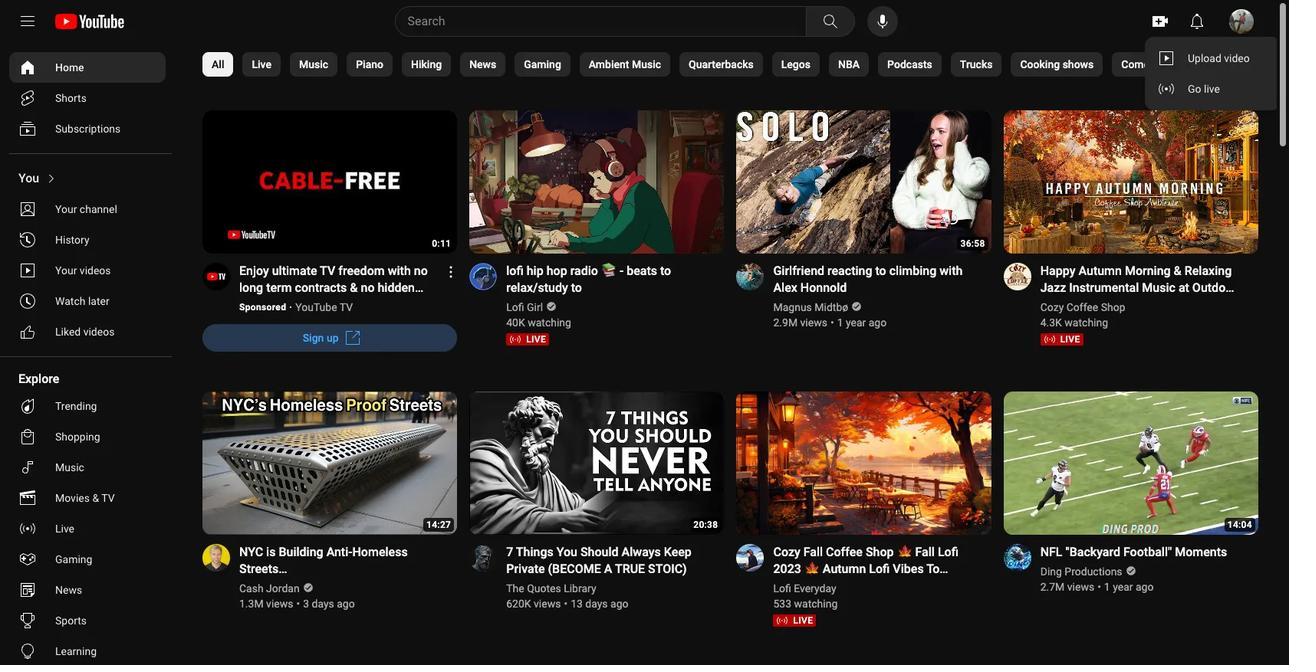 Task type: vqa. For each thing, say whether or not it's contained in the screenshot.
stories
no



Task type: describe. For each thing, give the bounding box(es) containing it.
anime
[[1189, 58, 1219, 71]]

14:04
[[1228, 520, 1252, 530]]

lofi girl
[[506, 301, 543, 314]]

live status for happy autumn morning & relaxing jazz instrumental music at outdoor coffee shop ambience for working
[[1040, 333, 1083, 346]]

your videos
[[55, 265, 111, 277]]

music left piano
[[299, 58, 328, 71]]

nfl "backyard football" moments
[[1040, 545, 1227, 560]]

liked videos
[[55, 326, 115, 338]]

watching inside lofi everyday 533 watching
[[794, 598, 838, 610]]

0:11 link
[[202, 110, 457, 255]]

subscriptions
[[55, 123, 121, 135]]

magnus midtbø image
[[737, 263, 764, 291]]

warm
[[857, 579, 889, 593]]

upload video
[[1188, 52, 1250, 64]]

lofi everyday 533 watching
[[773, 583, 839, 610]]

alex
[[773, 281, 797, 295]]

peaceful
[[917, 579, 965, 593]]

ambient
[[589, 58, 629, 71]]

jazz
[[1040, 281, 1066, 295]]

ago for moments
[[1136, 581, 1154, 593]]

music up movies
[[55, 462, 84, 474]]

1 horizontal spatial 🍁
[[897, 545, 912, 560]]

movies
[[55, 492, 90, 505]]

1 horizontal spatial gaming
[[524, 58, 561, 71]]

lofi everyday image
[[737, 544, 764, 572]]

20 minutes, 38 seconds element
[[693, 520, 718, 530]]

always
[[622, 545, 661, 560]]

3 days ago
[[303, 598, 355, 610]]

ding productions image
[[1004, 544, 1031, 572]]

radio
[[570, 264, 598, 278]]

Search text field
[[408, 12, 803, 31]]

with for freedom
[[388, 264, 411, 278]]

lofi hip hop radio 📚 - beats to relax/study to by lofi girl 299,617,567 views element
[[506, 263, 706, 297]]

go to channel: youtube tv. element
[[295, 301, 353, 314]]

2.9m views
[[773, 317, 827, 329]]

movies & tv
[[55, 492, 115, 505]]

things
[[516, 545, 553, 560]]

nyc is building anti-homeless streets… link
[[239, 544, 439, 578]]

autumn inside happy autumn morning & relaxing jazz instrumental music at outdoor coffee shop ambience for working
[[1079, 264, 1122, 278]]

relax/study
[[506, 281, 568, 295]]

1 for reacting
[[837, 317, 843, 329]]

14:27 link
[[202, 392, 457, 537]]

4.3k
[[1040, 317, 1062, 329]]

midtbø
[[815, 301, 848, 314]]

lofi hip hop radio 📚 - beats to relax/study to
[[506, 264, 671, 295]]

-
[[620, 264, 624, 278]]

jordan
[[266, 583, 300, 595]]

watch
[[55, 295, 85, 308]]

533
[[773, 598, 791, 610]]

0 horizontal spatial live
[[55, 523, 74, 535]]

620k views
[[506, 598, 561, 610]]

days for should
[[585, 598, 608, 610]]

cozy coffee shop 4.3k watching
[[1040, 301, 1125, 329]]

to inside girlfriend reacting to climbing with alex honnold
[[875, 264, 886, 278]]

video
[[1224, 52, 1250, 64]]

football"
[[1123, 545, 1172, 560]]

and
[[892, 579, 914, 593]]

lofi inside lofi everyday 533 watching
[[773, 583, 791, 595]]

cash jordan image
[[202, 544, 230, 572]]

coffee inside happy autumn morning & relaxing jazz instrumental music at outdoor coffee shop ambience for working
[[1040, 297, 1077, 312]]

legos
[[781, 58, 811, 71]]

1 vertical spatial gaming
[[55, 554, 92, 566]]

history
[[55, 234, 89, 246]]

14:27
[[426, 520, 451, 530]]

1 fall from the left
[[803, 545, 823, 560]]

1 horizontal spatial to
[[660, 264, 671, 278]]

podcasts
[[887, 58, 932, 71]]

magnus midtbø
[[773, 301, 848, 314]]

with for climbing
[[940, 264, 963, 278]]

autumn inside cozy fall coffee shop 🍁 fall lofi 2023 🍁 autumn lofi vibes to make you feel warm and peaceful
[[823, 562, 866, 577]]

you inside cozy fall coffee shop 🍁 fall lofi 2023 🍁 autumn lofi vibes to make you feel warm and peaceful
[[807, 579, 828, 593]]

music right 'ambient'
[[632, 58, 661, 71]]

sign up
[[303, 332, 339, 344]]

1 year ago for "backyard
[[1104, 581, 1154, 593]]

moments
[[1175, 545, 1227, 560]]

2.7m views
[[1040, 581, 1094, 593]]

building
[[279, 545, 323, 560]]

36:58 link
[[737, 110, 991, 255]]

go live
[[1188, 83, 1220, 95]]

shop inside happy autumn morning & relaxing jazz instrumental music at outdoor coffee shop ambience for working
[[1080, 297, 1108, 312]]

trending
[[55, 400, 97, 413]]

ago for anti-
[[337, 598, 355, 610]]

year for "backyard
[[1113, 581, 1133, 593]]

views for things
[[534, 598, 561, 610]]

0 horizontal spatial no
[[361, 281, 375, 295]]

the quotes library
[[506, 583, 596, 595]]

lofi up the to
[[938, 545, 959, 560]]

comedy
[[1121, 58, 1161, 71]]

watch later
[[55, 295, 109, 308]]

instrumental
[[1069, 281, 1139, 295]]

the quotes library link
[[506, 581, 597, 596]]

videos for your videos
[[80, 265, 111, 277]]

lofi girl image
[[470, 263, 497, 291]]

productions
[[1065, 566, 1122, 578]]

everyday
[[794, 583, 836, 595]]

tv for &
[[101, 492, 115, 505]]

climbing
[[889, 264, 937, 278]]

happy autumn morning & relaxing jazz instrumental music at outdoor coffee shop ambience for working
[[1040, 264, 1237, 312]]

40k watching
[[506, 317, 571, 329]]

1 for "backyard
[[1104, 581, 1110, 593]]

coffee inside cozy coffee shop 4.3k watching
[[1067, 301, 1098, 314]]

fees.
[[239, 297, 266, 312]]

year for reacting
[[846, 317, 866, 329]]

feel
[[831, 579, 854, 593]]

cozy fall coffee shop 🍁 fall lofi 2023 🍁 autumn lofi vibes to make you feel warm and peaceful link
[[773, 544, 973, 593]]

true
[[615, 562, 645, 577]]

0 vertical spatial you
[[18, 171, 39, 186]]

contracts
[[295, 281, 347, 295]]

live for cozy fall coffee shop 🍁 fall lofi 2023 🍁 autumn lofi vibes to make you feel warm and peaceful
[[793, 616, 813, 626]]

later
[[88, 295, 109, 308]]

ad - enjoy ultimate tv freedom with no long term contracts & no hidden fees. - 11 seconds - watch across your devices and start streaming the tv you love. - youtube tv - play video element
[[239, 263, 439, 312]]

nyc
[[239, 545, 263, 560]]

7 things you should always keep private  (become a true stoic) by the quotes library 620,566 views 13 days ago 20 minutes element
[[506, 544, 706, 578]]

shorts
[[55, 92, 87, 104]]

7 things you should always keep private  (become a true stoic)
[[506, 545, 692, 577]]

to
[[927, 562, 940, 577]]

piano
[[356, 58, 383, 71]]

live for happy autumn morning & relaxing jazz instrumental music at outdoor coffee shop ambience for working
[[1060, 334, 1080, 345]]

sign up link
[[202, 324, 457, 352]]

working
[[1188, 297, 1233, 312]]

0 horizontal spatial watching
[[528, 317, 571, 329]]

your channel
[[55, 203, 117, 215]]

13 days ago
[[571, 598, 628, 610]]

hidden
[[378, 281, 415, 295]]



Task type: locate. For each thing, give the bounding box(es) containing it.
long
[[239, 281, 263, 295]]

cozy up the 2023 on the bottom of page
[[773, 545, 800, 560]]

0 vertical spatial gaming
[[524, 58, 561, 71]]

0 horizontal spatial year
[[846, 317, 866, 329]]

0 horizontal spatial cozy
[[773, 545, 800, 560]]

videos for liked videos
[[83, 326, 115, 338]]

streets…
[[239, 562, 287, 577]]

watching
[[528, 317, 571, 329], [1065, 317, 1108, 329], [794, 598, 838, 610]]

None search field
[[367, 6, 858, 37]]

live link
[[9, 514, 166, 544], [9, 514, 166, 544]]

news up sports
[[55, 584, 82, 597]]

should
[[580, 545, 619, 560]]

days for anti-
[[312, 598, 334, 610]]

2 vertical spatial you
[[807, 579, 828, 593]]

live down 4.3k
[[1060, 334, 1080, 345]]

1 your from the top
[[55, 203, 77, 215]]

1 horizontal spatial days
[[585, 598, 608, 610]]

1 vertical spatial you
[[557, 545, 577, 560]]

1 horizontal spatial with
[[940, 264, 963, 278]]

0 vertical spatial &
[[1174, 264, 1182, 278]]

2.7m
[[1040, 581, 1065, 593]]

music link
[[9, 452, 166, 483], [9, 452, 166, 483]]

shows
[[1063, 58, 1094, 71]]

vibes
[[893, 562, 924, 577]]

happy
[[1040, 264, 1076, 278]]

gaming down movies
[[55, 554, 92, 566]]

views down magnus midtbø link
[[800, 317, 827, 329]]

nyc is building anti-homeless streets… by cash jordan 1,324,539 views 3 days ago 14 minutes, 27 seconds element
[[239, 544, 439, 578]]

1 vertical spatial your
[[55, 265, 77, 277]]

views for is
[[266, 598, 293, 610]]

1 horizontal spatial you
[[557, 545, 577, 560]]

🍁 up everyday on the right bottom
[[804, 562, 820, 577]]

14:04 link
[[1004, 392, 1258, 537]]

lofi up '533'
[[773, 583, 791, 595]]

year down 'midtbø'
[[846, 317, 866, 329]]

girl
[[527, 301, 543, 314]]

1 year ago down 'midtbø'
[[837, 317, 887, 329]]

to
[[660, 264, 671, 278], [875, 264, 886, 278], [571, 281, 582, 295]]

1 horizontal spatial no
[[414, 264, 428, 278]]

quarterbacks
[[689, 58, 754, 71]]

0 vertical spatial cozy
[[1040, 301, 1064, 314]]

11 seconds element
[[432, 238, 451, 249]]

coffee up feel
[[826, 545, 863, 560]]

& up at at the top of the page
[[1174, 264, 1182, 278]]

0 horizontal spatial live status
[[506, 333, 549, 346]]

you
[[18, 171, 39, 186], [557, 545, 577, 560], [807, 579, 828, 593]]

cozy inside cozy coffee shop 4.3k watching
[[1040, 301, 1064, 314]]

with inside girlfriend reacting to climbing with alex honnold
[[940, 264, 963, 278]]

tab list
[[202, 43, 1289, 86]]

no down freedom
[[361, 281, 375, 295]]

& down freedom
[[350, 281, 358, 295]]

2 your from the top
[[55, 265, 77, 277]]

0 horizontal spatial days
[[312, 598, 334, 610]]

watching down everyday on the right bottom
[[794, 598, 838, 610]]

up
[[327, 332, 339, 344]]

live status for lofi hip hop radio 📚 - beats to relax/study to
[[506, 333, 549, 346]]

ding productions
[[1040, 566, 1122, 578]]

days right 3
[[312, 598, 334, 610]]

ultimate
[[272, 264, 317, 278]]

watching down girl
[[528, 317, 571, 329]]

& inside enjoy ultimate tv freedom with no long term contracts & no hidden fees.
[[350, 281, 358, 295]]

views down jordan
[[266, 598, 293, 610]]

1 horizontal spatial 1
[[1104, 581, 1110, 593]]

1 horizontal spatial live
[[252, 58, 271, 71]]

0 vertical spatial autumn
[[1079, 264, 1122, 278]]

cooking shows
[[1020, 58, 1094, 71]]

news right hiking at the top left of the page
[[469, 58, 496, 71]]

cozy up 4.3k
[[1040, 301, 1064, 314]]

2 horizontal spatial watching
[[1065, 317, 1108, 329]]

lofi up 40k
[[506, 301, 524, 314]]

girlfriend reacting to climbing with alex honnold
[[773, 264, 963, 295]]

hiking
[[411, 58, 442, 71]]

live status
[[506, 333, 549, 346], [1040, 333, 1083, 346], [773, 615, 816, 627]]

2 fall from the left
[[915, 545, 935, 560]]

with up hidden
[[388, 264, 411, 278]]

620k
[[506, 598, 531, 610]]

0 horizontal spatial you
[[18, 171, 39, 186]]

gaming left 'ambient'
[[524, 58, 561, 71]]

13
[[571, 598, 583, 610]]

0:11 button
[[202, 110, 457, 255]]

1 down 'midtbø'
[[837, 317, 843, 329]]

live status down 40k watching on the top of page
[[506, 333, 549, 346]]

lofi up warm
[[869, 562, 890, 577]]

1 vertical spatial videos
[[83, 326, 115, 338]]

1 horizontal spatial &
[[350, 281, 358, 295]]

14 minutes, 27 seconds element
[[426, 520, 451, 530]]

ago down girlfriend reacting to climbing with alex honnold 'link' in the top of the page
[[869, 317, 887, 329]]

Sign up text field
[[303, 332, 339, 344]]

views down ding productions
[[1067, 581, 1094, 593]]

gaming
[[524, 58, 561, 71], [55, 554, 92, 566]]

0 horizontal spatial tv
[[101, 492, 115, 505]]

tv up contracts
[[320, 264, 335, 278]]

0:11
[[432, 238, 451, 249]]

tab list containing all
[[202, 43, 1289, 86]]

1 vertical spatial autumn
[[823, 562, 866, 577]]

your for your channel
[[55, 203, 77, 215]]

0 horizontal spatial 1 year ago
[[837, 317, 887, 329]]

2 vertical spatial &
[[92, 492, 99, 505]]

🍁 up vibes
[[897, 545, 912, 560]]

nfl "backyard football" moments by ding productions 2,766,390 views 1 year ago 14 minutes, 4 seconds element
[[1040, 544, 1227, 561]]

1 vertical spatial 1 year ago
[[1104, 581, 1154, 593]]

shop inside cozy fall coffee shop 🍁 fall lofi 2023 🍁 autumn lofi vibes to make you feel warm and peaceful
[[866, 545, 894, 560]]

cozy coffee shop image
[[1004, 263, 1031, 291]]

1 vertical spatial live
[[55, 523, 74, 535]]

1 vertical spatial news
[[55, 584, 82, 597]]

lofi hip hop radio 📚 - beats to relax/study to link
[[506, 263, 706, 297]]

fall up the to
[[915, 545, 935, 560]]

0 vertical spatial 1 year ago
[[837, 317, 887, 329]]

live status down 4.3k
[[1040, 333, 1083, 346]]

cash
[[239, 583, 264, 595]]

0 horizontal spatial 1
[[837, 317, 843, 329]]

days
[[312, 598, 334, 610], [585, 598, 608, 610]]

0 vertical spatial live
[[252, 58, 271, 71]]

1 horizontal spatial fall
[[915, 545, 935, 560]]

36:58
[[961, 238, 985, 249]]

1.3m
[[239, 598, 264, 610]]

ding
[[1040, 566, 1062, 578]]

0 horizontal spatial news
[[55, 584, 82, 597]]

morning
[[1125, 264, 1171, 278]]

go live link
[[1145, 74, 1281, 104], [1145, 74, 1281, 104]]

coffee down instrumental
[[1067, 301, 1098, 314]]

2 horizontal spatial you
[[807, 579, 828, 593]]

your for your videos
[[55, 265, 77, 277]]

cash jordan
[[239, 583, 300, 595]]

& inside happy autumn morning & relaxing jazz instrumental music at outdoor coffee shop ambience for working
[[1174, 264, 1182, 278]]

girlfriend reacting to climbing with alex honnold by magnus midtbø 2,985,267 views 1 year ago 36 minutes from your watch later playlist element
[[773, 263, 973, 297]]

2 horizontal spatial &
[[1174, 264, 1182, 278]]

0 horizontal spatial to
[[571, 281, 582, 295]]

happy autumn morning & relaxing jazz instrumental music at outdoor coffee shop ambience for working by cozy coffee shop 1,780,405 views element
[[1040, 263, 1240, 312]]

live status for cozy fall coffee shop 🍁 fall lofi 2023 🍁 autumn lofi vibes to make you feel warm and peaceful
[[773, 615, 816, 627]]

liked
[[55, 326, 81, 338]]

your channel link
[[9, 194, 166, 225], [9, 194, 166, 225]]

1
[[837, 317, 843, 329], [1104, 581, 1110, 593]]

ago right 3
[[337, 598, 355, 610]]

happy autumn morning & relaxing jazz instrumental music at outdoor coffee shop ambience for working link
[[1040, 263, 1240, 312]]

1 vertical spatial tv
[[340, 301, 353, 314]]

1 horizontal spatial cozy
[[1040, 301, 1064, 314]]

20:38
[[693, 520, 718, 530]]

hip
[[527, 264, 543, 278]]

news
[[469, 58, 496, 71], [55, 584, 82, 597]]

go
[[1188, 83, 1201, 95]]

nfl
[[1040, 545, 1063, 560]]

tv inside enjoy ultimate tv freedom with no long term contracts & no hidden fees.
[[320, 264, 335, 278]]

videos up later
[[80, 265, 111, 277]]

autumn up feel
[[823, 562, 866, 577]]

1 horizontal spatial tv
[[320, 264, 335, 278]]

0 horizontal spatial gaming
[[55, 554, 92, 566]]

at
[[1179, 281, 1189, 295]]

you inside 7 things you should always keep private  (become a true stoic)
[[557, 545, 577, 560]]

ago for should
[[610, 598, 628, 610]]

live down lofi everyday 533 watching
[[793, 616, 813, 626]]

shop
[[1080, 297, 1108, 312], [1101, 301, 1125, 314], [866, 545, 894, 560]]

views for reacting
[[800, 317, 827, 329]]

live for lofi hip hop radio 📚 - beats to relax/study to
[[526, 334, 546, 345]]

0 vertical spatial your
[[55, 203, 77, 215]]

1 horizontal spatial autumn
[[1079, 264, 1122, 278]]

1 horizontal spatial 1 year ago
[[1104, 581, 1154, 593]]

videos down later
[[83, 326, 115, 338]]

with down '36:58'
[[940, 264, 963, 278]]

1 vertical spatial &
[[350, 281, 358, 295]]

40k
[[506, 317, 525, 329]]

autumn up instrumental
[[1079, 264, 1122, 278]]

make
[[773, 579, 804, 593]]

36 minutes, 58 seconds element
[[961, 238, 985, 249]]

1 horizontal spatial watching
[[794, 598, 838, 610]]

1 down productions
[[1104, 581, 1110, 593]]

live down movies
[[55, 523, 74, 535]]

1 vertical spatial no
[[361, 281, 375, 295]]

lofi
[[506, 301, 524, 314], [938, 545, 959, 560], [869, 562, 890, 577], [773, 583, 791, 595]]

0 horizontal spatial with
[[388, 264, 411, 278]]

fall up everyday on the right bottom
[[803, 545, 823, 560]]

nyc is building anti-homeless streets…
[[239, 545, 408, 577]]

1 vertical spatial year
[[1113, 581, 1133, 593]]

music down morning
[[1142, 281, 1176, 295]]

coffee
[[1040, 297, 1077, 312], [1067, 301, 1098, 314], [826, 545, 863, 560]]

the
[[506, 583, 524, 595]]

for
[[1169, 297, 1185, 312]]

1 horizontal spatial live status
[[773, 615, 816, 627]]

learning link
[[9, 637, 166, 666], [9, 637, 166, 666]]

cozy for cozy coffee shop 4.3k watching
[[1040, 301, 1064, 314]]

📚
[[601, 264, 617, 278]]

tv right youtube in the top left of the page
[[340, 301, 353, 314]]

quotes
[[527, 583, 561, 595]]

explore
[[18, 372, 59, 387]]

tv for ultimate
[[320, 264, 335, 278]]

2 days from the left
[[585, 598, 608, 610]]

& right movies
[[92, 492, 99, 505]]

watching inside cozy coffee shop 4.3k watching
[[1065, 317, 1108, 329]]

avatar image image
[[1229, 9, 1254, 34]]

private
[[506, 562, 545, 577]]

0 horizontal spatial &
[[92, 492, 99, 505]]

trending link
[[9, 391, 166, 422], [9, 391, 166, 422]]

coffee inside cozy fall coffee shop 🍁 fall lofi 2023 🍁 autumn lofi vibes to make you feel warm and peaceful
[[826, 545, 863, 560]]

sign
[[303, 332, 324, 344]]

1 vertical spatial cozy
[[773, 545, 800, 560]]

cozy fall coffee shop 🍁 fall lofi 2023 🍁 autumn lofi vibes to make you feel warm and peaceful by lofi everyday  125,377 views element
[[773, 544, 973, 593]]

0 vertical spatial year
[[846, 317, 866, 329]]

all
[[212, 58, 224, 71]]

0 horizontal spatial autumn
[[823, 562, 866, 577]]

1 vertical spatial 1
[[1104, 581, 1110, 593]]

to right reacting
[[875, 264, 886, 278]]

freedom
[[338, 264, 385, 278]]

2 with from the left
[[940, 264, 963, 278]]

0 horizontal spatial fall
[[803, 545, 823, 560]]

the quotes library image
[[470, 544, 497, 572]]

2 horizontal spatial live status
[[1040, 333, 1083, 346]]

with inside enjoy ultimate tv freedom with no long term contracts & no hidden fees.
[[388, 264, 411, 278]]

upload video link
[[1145, 43, 1281, 74], [1145, 43, 1281, 74]]

homeless
[[352, 545, 408, 560]]

1 with from the left
[[388, 264, 411, 278]]

no up hidden
[[414, 264, 428, 278]]

to down radio
[[571, 281, 582, 295]]

days right 13
[[585, 598, 608, 610]]

0 vertical spatial 🍁
[[897, 545, 912, 560]]

20:38 link
[[470, 392, 724, 537]]

1 year ago down nfl "backyard football" moments by ding productions 2,766,390 views 1 year ago 14 minutes, 4 seconds 'element'
[[1104, 581, 1154, 593]]

live down 40k watching on the top of page
[[526, 334, 546, 345]]

ago down true
[[610, 598, 628, 610]]

coffee down "jazz"
[[1040, 297, 1077, 312]]

youtube
[[295, 301, 337, 314]]

2 horizontal spatial to
[[875, 264, 886, 278]]

2 horizontal spatial tv
[[340, 301, 353, 314]]

upload
[[1188, 52, 1222, 64]]

0 vertical spatial 1
[[837, 317, 843, 329]]

14 minutes, 4 seconds element
[[1228, 520, 1252, 530]]

1 horizontal spatial year
[[1113, 581, 1133, 593]]

cozy inside cozy fall coffee shop 🍁 fall lofi 2023 🍁 autumn lofi vibes to make you feel warm and peaceful
[[773, 545, 800, 560]]

go to channel: youtube tv. image
[[202, 263, 230, 291]]

0 vertical spatial tv
[[320, 264, 335, 278]]

learning
[[55, 646, 97, 658]]

enjoy
[[239, 264, 269, 278]]

1 year ago for reacting
[[837, 317, 887, 329]]

shop inside cozy coffee shop 4.3k watching
[[1101, 301, 1125, 314]]

lofi inside 'link'
[[506, 301, 524, 314]]

cozy
[[1040, 301, 1064, 314], [773, 545, 800, 560]]

sponsored
[[239, 302, 286, 313]]

beats
[[627, 264, 657, 278]]

cozy for cozy fall coffee shop 🍁 fall lofi 2023 🍁 autumn lofi vibes to make you feel warm and peaceful
[[773, 545, 800, 560]]

enjoy ultimate tv freedom with no long term contracts & no hidden fees.
[[239, 264, 428, 312]]

1 horizontal spatial live
[[793, 616, 813, 626]]

1 days from the left
[[312, 598, 334, 610]]

1 vertical spatial 🍁
[[804, 562, 820, 577]]

reacting
[[827, 264, 872, 278]]

live right the all
[[252, 58, 271, 71]]

music inside happy autumn morning & relaxing jazz instrumental music at outdoor coffee shop ambience for working
[[1142, 281, 1176, 295]]

nba
[[838, 58, 860, 71]]

0 vertical spatial news
[[469, 58, 496, 71]]

tv right movies
[[101, 492, 115, 505]]

views down quotes
[[534, 598, 561, 610]]

0 horizontal spatial 🍁
[[804, 562, 820, 577]]

0 vertical spatial videos
[[80, 265, 111, 277]]

live status down '533'
[[773, 615, 816, 627]]

0 vertical spatial no
[[414, 264, 428, 278]]

year down productions
[[1113, 581, 1133, 593]]

0 horizontal spatial live
[[526, 334, 546, 345]]

1 horizontal spatial news
[[469, 58, 496, 71]]

to right beats on the top of page
[[660, 264, 671, 278]]

cozy coffee shop link
[[1040, 300, 1126, 315]]

2 vertical spatial tv
[[101, 492, 115, 505]]

your up the history
[[55, 203, 77, 215]]

views for "backyard
[[1067, 581, 1094, 593]]

watching down cozy coffee shop link
[[1065, 317, 1108, 329]]

ago down 'football"'
[[1136, 581, 1154, 593]]

ago for climbing
[[869, 317, 887, 329]]

shorts link
[[9, 83, 166, 113], [9, 83, 166, 113]]

your videos link
[[9, 255, 166, 286], [9, 255, 166, 286]]

ding productions link
[[1040, 564, 1123, 580]]

your up "watch"
[[55, 265, 77, 277]]

2 horizontal spatial live
[[1060, 334, 1080, 345]]



